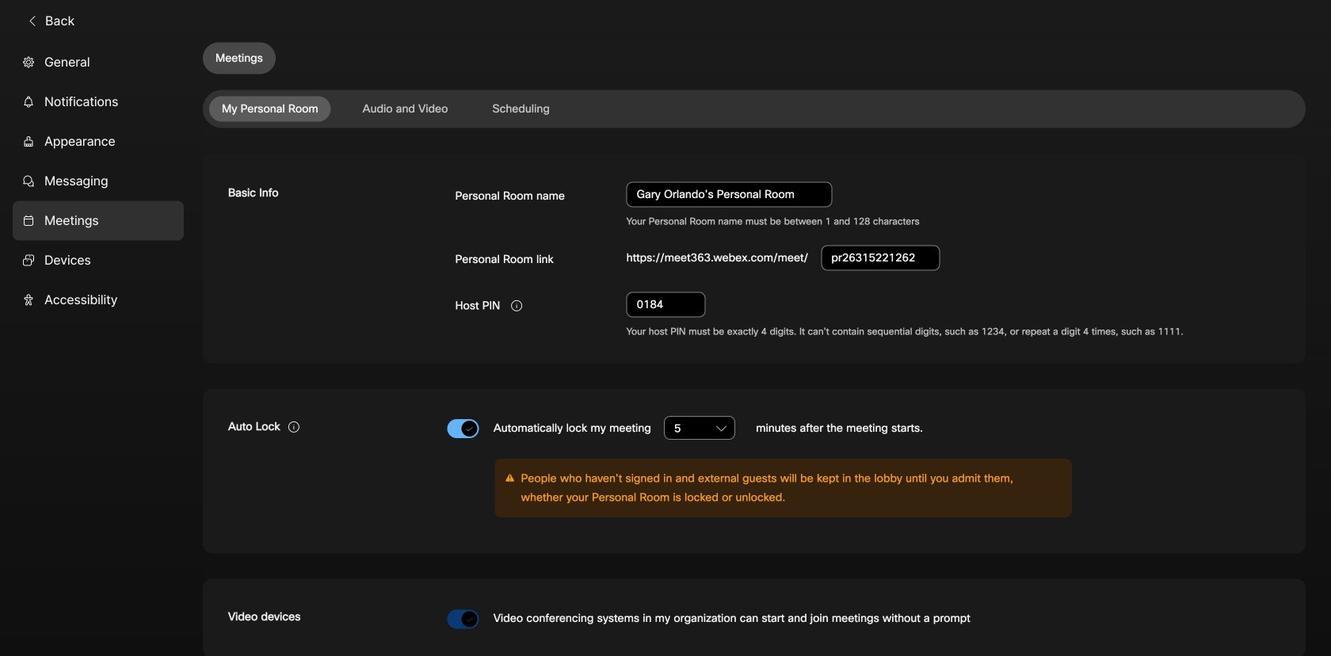 Task type: locate. For each thing, give the bounding box(es) containing it.
devices tab
[[13, 241, 184, 280]]

settings navigation
[[0, 42, 203, 656]]

meetings tab
[[13, 201, 184, 241]]

messaging tab
[[13, 161, 184, 201]]

general tab
[[13, 42, 184, 82]]



Task type: vqa. For each thing, say whether or not it's contained in the screenshot.
Devices tab
yes



Task type: describe. For each thing, give the bounding box(es) containing it.
accessibility tab
[[13, 280, 184, 320]]

appearance tab
[[13, 122, 184, 161]]

notifications tab
[[13, 82, 184, 122]]



